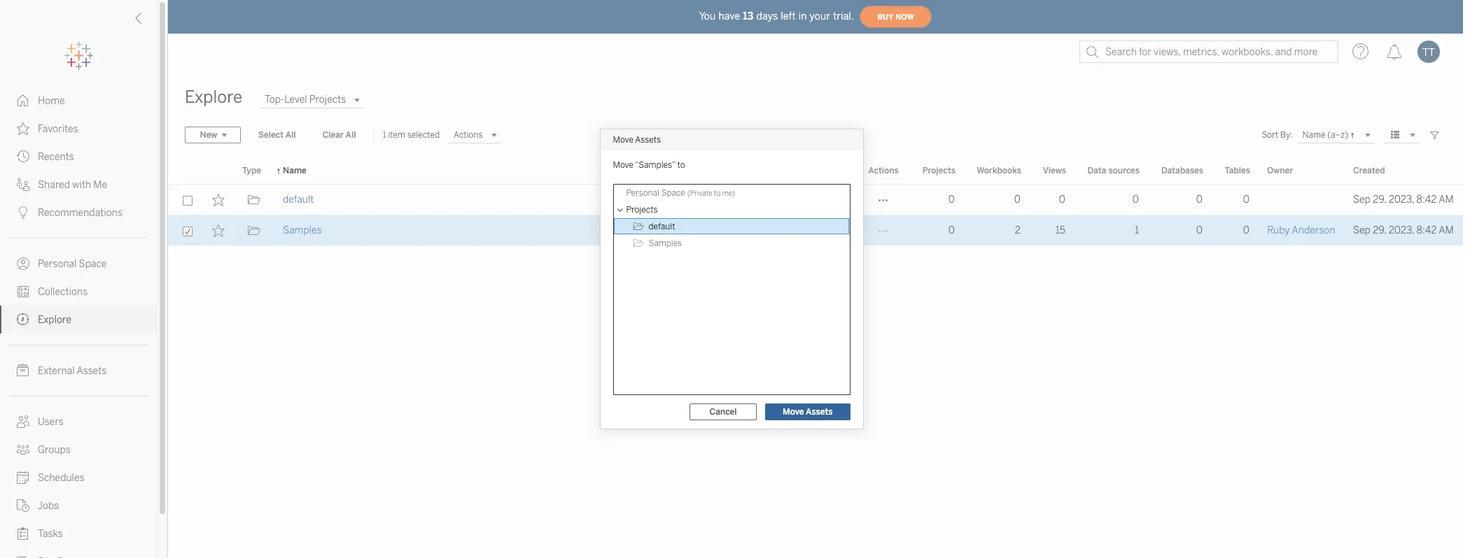 Task type: locate. For each thing, give the bounding box(es) containing it.
3 by text only_f5he34f image from the top
[[17, 179, 29, 191]]

1 am from the top
[[1439, 194, 1454, 206]]

1 vertical spatial sep
[[1354, 225, 1371, 237]]

2 8:42 from the top
[[1417, 225, 1437, 237]]

with
[[72, 179, 91, 191]]

move assets dialog
[[601, 130, 863, 429]]

1
[[383, 130, 386, 140], [1135, 225, 1139, 237]]

sep for 0
[[1354, 194, 1371, 206]]

5 by text only_f5he34f image from the top
[[17, 444, 29, 457]]

am
[[1439, 194, 1454, 206], [1439, 225, 1454, 237]]

2 sep from the top
[[1354, 225, 1371, 237]]

2 vertical spatial move
[[783, 408, 804, 417]]

2 row from the top
[[168, 216, 1464, 247]]

clear all
[[323, 130, 356, 140]]

2023, for 0
[[1389, 194, 1415, 206]]

projects
[[923, 166, 956, 176], [626, 205, 658, 215]]

0 horizontal spatial default
[[283, 194, 314, 206]]

by text only_f5he34f image left recommendations
[[17, 207, 29, 219]]

move inside button
[[783, 408, 804, 417]]

0 vertical spatial sep
[[1354, 194, 1371, 206]]

1 vertical spatial 1
[[1135, 225, 1139, 237]]

you have 13 days left in your trial.
[[700, 10, 855, 22]]

1 vertical spatial 2023,
[[1389, 225, 1415, 237]]

1 vertical spatial explore
[[38, 314, 71, 326]]

by text only_f5he34f image inside home link
[[17, 95, 29, 107]]

selected
[[407, 130, 440, 140]]

samples
[[283, 225, 322, 237], [649, 239, 682, 249]]

sep right anderson
[[1354, 225, 1371, 237]]

am for 1
[[1439, 225, 1454, 237]]

2 row group from the left
[[614, 185, 850, 252]]

space
[[662, 188, 686, 198], [79, 258, 107, 270]]

2023,
[[1389, 194, 1415, 206], [1389, 225, 1415, 237]]

move assets
[[613, 135, 661, 145], [783, 408, 833, 417]]

clear
[[323, 130, 344, 140]]

ruby anderson link
[[1268, 216, 1336, 247]]

collections
[[38, 286, 88, 298]]

days
[[757, 10, 778, 22]]

project image
[[248, 194, 260, 207]]

1 vertical spatial samples
[[649, 239, 682, 249]]

0 horizontal spatial space
[[79, 258, 107, 270]]

1 by text only_f5he34f image from the top
[[17, 95, 29, 107]]

1 sep 29, 2023, 8:42 am from the top
[[1354, 194, 1454, 206]]

to
[[678, 160, 685, 170], [714, 190, 721, 198]]

by text only_f5he34f image inside favorites link
[[17, 123, 29, 135]]

0 vertical spatial samples
[[283, 225, 322, 237]]

0 vertical spatial default
[[283, 194, 314, 206]]

0
[[949, 194, 955, 206], [1015, 194, 1021, 206], [1060, 194, 1066, 206], [1133, 194, 1139, 206], [1197, 194, 1203, 206], [1244, 194, 1250, 206], [949, 225, 955, 237], [1197, 225, 1203, 237], [1244, 225, 1250, 237]]

by text only_f5he34f image inside recents "link"
[[17, 151, 29, 163]]

0 vertical spatial 29,
[[1373, 194, 1387, 206]]

3 by text only_f5he34f image from the top
[[17, 258, 29, 270]]

0 vertical spatial move
[[613, 135, 634, 145]]

1 vertical spatial projects
[[626, 205, 658, 215]]

space up the collections link
[[79, 258, 107, 270]]

to right ""samples""
[[678, 160, 685, 170]]

1 29, from the top
[[1373, 194, 1387, 206]]

by text only_f5he34f image inside shared with me link
[[17, 179, 29, 191]]

explore
[[185, 87, 242, 107], [38, 314, 71, 326]]

personal for personal space
[[38, 258, 77, 270]]

projects inside row group
[[626, 205, 658, 215]]

samples inside row
[[283, 225, 322, 237]]

0 vertical spatial projects
[[923, 166, 956, 176]]

1 left item
[[383, 130, 386, 140]]

by text only_f5he34f image inside users link
[[17, 416, 29, 429]]

all right select
[[286, 130, 296, 140]]

1 horizontal spatial all
[[346, 130, 356, 140]]

1 vertical spatial sep 29, 2023, 8:42 am
[[1354, 225, 1454, 237]]

assets
[[635, 135, 661, 145], [77, 366, 107, 377], [806, 408, 833, 417]]

project image
[[248, 225, 260, 237]]

0 vertical spatial assets
[[635, 135, 661, 145]]

1 sep from the top
[[1354, 194, 1371, 206]]

6 by text only_f5he34f image from the top
[[17, 472, 29, 485]]

clear all button
[[314, 127, 365, 144]]

personal inside row group
[[626, 188, 660, 198]]

0 vertical spatial 1
[[383, 130, 386, 140]]

row group containing personal space
[[614, 185, 850, 252]]

home
[[38, 95, 65, 107]]

projects right actions
[[923, 166, 956, 176]]

by text only_f5he34f image for users
[[17, 416, 29, 429]]

0 vertical spatial 8:42
[[1417, 194, 1437, 206]]

row containing default
[[168, 185, 1464, 216]]

space inside move assets dialog
[[662, 188, 686, 198]]

by text only_f5he34f image inside the collections link
[[17, 286, 29, 298]]

favorites link
[[0, 115, 157, 143]]

by text only_f5he34f image inside explore link
[[17, 314, 29, 326]]

2 all from the left
[[346, 130, 356, 140]]

by text only_f5he34f image inside recommendations link
[[17, 207, 29, 219]]

1 horizontal spatial personal
[[626, 188, 660, 198]]

groups
[[38, 445, 71, 457]]

explore down collections
[[38, 314, 71, 326]]

grid
[[168, 158, 1464, 559]]

by text only_f5he34f image for recents
[[17, 151, 29, 163]]

created
[[1354, 166, 1386, 176]]

by text only_f5he34f image
[[17, 123, 29, 135], [17, 207, 29, 219], [17, 258, 29, 270], [17, 286, 29, 298], [17, 444, 29, 457], [17, 472, 29, 485]]

shared with me link
[[0, 171, 157, 199]]

1 vertical spatial 8:42
[[1417, 225, 1437, 237]]

assets inside "link"
[[77, 366, 107, 377]]

by text only_f5he34f image
[[17, 95, 29, 107], [17, 151, 29, 163], [17, 179, 29, 191], [17, 314, 29, 326], [17, 365, 29, 377], [17, 416, 29, 429], [17, 500, 29, 513], [17, 528, 29, 541], [17, 556, 29, 559]]

0 vertical spatial sep 29, 2023, 8:42 am
[[1354, 194, 1454, 206]]

data
[[1088, 166, 1107, 176]]

home link
[[0, 87, 157, 115]]

by text only_f5he34f image for groups
[[17, 444, 29, 457]]

4 by text only_f5he34f image from the top
[[17, 314, 29, 326]]

2 sep 29, 2023, 8:42 am from the top
[[1354, 225, 1454, 237]]

me
[[93, 179, 107, 191]]

all right the 'clear'
[[346, 130, 356, 140]]

row group
[[168, 185, 1464, 247], [614, 185, 850, 252]]

by text only_f5he34f image for recommendations
[[17, 207, 29, 219]]

2 by text only_f5he34f image from the top
[[17, 151, 29, 163]]

1 8:42 from the top
[[1417, 194, 1437, 206]]

space for personal space (private to me)
[[662, 188, 686, 198]]

favorites
[[38, 123, 78, 135]]

projects down personal space (private to me)
[[626, 205, 658, 215]]

1 by text only_f5he34f image from the top
[[17, 123, 29, 135]]

ruby
[[1268, 225, 1290, 237]]

29,
[[1373, 194, 1387, 206], [1373, 225, 1387, 237]]

1 horizontal spatial samples
[[649, 239, 682, 249]]

1 inside row
[[1135, 225, 1139, 237]]

1 vertical spatial am
[[1439, 225, 1454, 237]]

sep down created
[[1354, 194, 1371, 206]]

by text only_f5he34f image left groups
[[17, 444, 29, 457]]

1 horizontal spatial explore
[[185, 87, 242, 107]]

by text only_f5he34f image for external assets
[[17, 365, 29, 377]]

0 horizontal spatial all
[[286, 130, 296, 140]]

samples down personal space (private to me)
[[649, 239, 682, 249]]

by text only_f5he34f image left collections
[[17, 286, 29, 298]]

select
[[258, 130, 284, 140]]

space for personal space
[[79, 258, 107, 270]]

1 horizontal spatial 1
[[1135, 225, 1139, 237]]

0 horizontal spatial explore
[[38, 314, 71, 326]]

samples down default link
[[283, 225, 322, 237]]

personal inside main navigation. press the up and down arrow keys to access links. element
[[38, 258, 77, 270]]

sort by:
[[1262, 130, 1293, 140]]

collections link
[[0, 278, 157, 306]]

by text only_f5he34f image inside groups link
[[17, 444, 29, 457]]

by text only_f5he34f image left 'favorites'
[[17, 123, 29, 135]]

0 vertical spatial am
[[1439, 194, 1454, 206]]

workbooks
[[977, 166, 1022, 176]]

recommendations
[[38, 207, 123, 219]]

2 horizontal spatial assets
[[806, 408, 833, 417]]

default down name
[[283, 194, 314, 206]]

2023, for 1
[[1389, 225, 1415, 237]]

by text only_f5he34f image inside jobs link
[[17, 500, 29, 513]]

1 row from the top
[[168, 185, 1464, 216]]

default down personal space (private to me)
[[649, 222, 676, 232]]

0 vertical spatial personal
[[626, 188, 660, 198]]

personal down move "samples" to
[[626, 188, 660, 198]]

1 horizontal spatial to
[[714, 190, 721, 198]]

cancel button
[[690, 404, 757, 421]]

6 by text only_f5he34f image from the top
[[17, 416, 29, 429]]

1 vertical spatial personal
[[38, 258, 77, 270]]

move
[[613, 135, 634, 145], [613, 160, 634, 170], [783, 408, 804, 417]]

by text only_f5he34f image inside schedules "link"
[[17, 472, 29, 485]]

groups link
[[0, 436, 157, 464]]

1 horizontal spatial space
[[662, 188, 686, 198]]

me)
[[723, 190, 735, 198]]

recents link
[[0, 143, 157, 171]]

explore up new popup button
[[185, 87, 242, 107]]

move "samples" to
[[613, 160, 685, 170]]

2 2023, from the top
[[1389, 225, 1415, 237]]

external
[[38, 366, 75, 377]]

row group containing default
[[168, 185, 1464, 247]]

0 vertical spatial 2023,
[[1389, 194, 1415, 206]]

1 vertical spatial to
[[714, 190, 721, 198]]

shared
[[38, 179, 70, 191]]

type
[[242, 166, 261, 176]]

by text only_f5he34f image left schedules
[[17, 472, 29, 485]]

personal
[[626, 188, 660, 198], [38, 258, 77, 270]]

0 vertical spatial explore
[[185, 87, 242, 107]]

by text only_f5he34f image for shared with me
[[17, 179, 29, 191]]

0 horizontal spatial to
[[678, 160, 685, 170]]

by text only_f5he34f image left personal space
[[17, 258, 29, 270]]

5 by text only_f5he34f image from the top
[[17, 365, 29, 377]]

owner
[[1268, 166, 1294, 176]]

samples inside move assets dialog
[[649, 239, 682, 249]]

1 vertical spatial space
[[79, 258, 107, 270]]

samples link
[[283, 216, 322, 247]]

sep 29, 2023, 8:42 am for 0
[[1354, 194, 1454, 206]]

1 vertical spatial 29,
[[1373, 225, 1387, 237]]

1 2023, from the top
[[1389, 194, 1415, 206]]

2 am from the top
[[1439, 225, 1454, 237]]

move assets button
[[766, 404, 851, 421]]

default
[[283, 194, 314, 206], [649, 222, 676, 232]]

0 horizontal spatial personal
[[38, 258, 77, 270]]

your
[[810, 10, 831, 22]]

1 vertical spatial default
[[649, 222, 676, 232]]

default inside move assets dialog
[[649, 222, 676, 232]]

29, for 1
[[1373, 225, 1387, 237]]

sep 29, 2023, 8:42 am
[[1354, 194, 1454, 206], [1354, 225, 1454, 237]]

0 horizontal spatial assets
[[77, 366, 107, 377]]

to left me)
[[714, 190, 721, 198]]

space left (private
[[662, 188, 686, 198]]

data sources
[[1088, 166, 1140, 176]]

2 vertical spatial assets
[[806, 408, 833, 417]]

all for select all
[[286, 130, 296, 140]]

1 row group from the left
[[168, 185, 1464, 247]]

all
[[286, 130, 296, 140], [346, 130, 356, 140]]

8:42 for 0
[[1417, 194, 1437, 206]]

personal up collections
[[38, 258, 77, 270]]

4 by text only_f5he34f image from the top
[[17, 286, 29, 298]]

space inside personal space link
[[79, 258, 107, 270]]

0 vertical spatial move assets
[[613, 135, 661, 145]]

0 vertical spatial space
[[662, 188, 686, 198]]

1 vertical spatial move assets
[[783, 408, 833, 417]]

new button
[[185, 127, 241, 144]]

1 down sources
[[1135, 225, 1139, 237]]

main navigation. press the up and down arrow keys to access links. element
[[0, 87, 157, 559]]

2 by text only_f5he34f image from the top
[[17, 207, 29, 219]]

15
[[1056, 225, 1066, 237]]

by text only_f5he34f image inside tasks link
[[17, 528, 29, 541]]

0 horizontal spatial projects
[[626, 205, 658, 215]]

1 vertical spatial assets
[[77, 366, 107, 377]]

all for clear all
[[346, 130, 356, 140]]

1 horizontal spatial move assets
[[783, 408, 833, 417]]

0 horizontal spatial 1
[[383, 130, 386, 140]]

0 horizontal spatial samples
[[283, 225, 322, 237]]

buy now button
[[860, 6, 932, 28]]

cell
[[1259, 185, 1345, 216]]

explore inside explore link
[[38, 314, 71, 326]]

2 29, from the top
[[1373, 225, 1387, 237]]

7 by text only_f5he34f image from the top
[[17, 500, 29, 513]]

by text only_f5he34f image inside personal space link
[[17, 258, 29, 270]]

by text only_f5he34f image inside external assets "link"
[[17, 365, 29, 377]]

row
[[168, 185, 1464, 216], [168, 216, 1464, 247]]

trial.
[[834, 10, 855, 22]]

2
[[1015, 225, 1021, 237]]

1 all from the left
[[286, 130, 296, 140]]

1 for 1 item selected
[[383, 130, 386, 140]]

8 by text only_f5he34f image from the top
[[17, 528, 29, 541]]

1 horizontal spatial default
[[649, 222, 676, 232]]



Task type: vqa. For each thing, say whether or not it's contained in the screenshot.
- within main content
no



Task type: describe. For each thing, give the bounding box(es) containing it.
(private
[[688, 190, 713, 198]]

1 horizontal spatial assets
[[635, 135, 661, 145]]

default link
[[283, 185, 314, 216]]

schedules
[[38, 473, 84, 485]]

13
[[743, 10, 754, 22]]

users
[[38, 417, 64, 429]]

by text only_f5he34f image for home
[[17, 95, 29, 107]]

databases
[[1162, 166, 1204, 176]]

assets inside button
[[806, 408, 833, 417]]

users link
[[0, 408, 157, 436]]

now
[[896, 12, 915, 21]]

select all button
[[249, 127, 305, 144]]

personal space
[[38, 258, 107, 270]]

by text only_f5he34f image for jobs
[[17, 500, 29, 513]]

external assets link
[[0, 357, 157, 385]]

sort
[[1262, 130, 1279, 140]]

jobs link
[[0, 492, 157, 520]]

name
[[283, 166, 307, 176]]

personal space link
[[0, 250, 157, 278]]

move assets inside move assets button
[[783, 408, 833, 417]]

1 for 1
[[1135, 225, 1139, 237]]

shared with me
[[38, 179, 107, 191]]

jobs
[[38, 501, 59, 513]]

tables
[[1225, 166, 1251, 176]]

row containing samples
[[168, 216, 1464, 247]]

views
[[1043, 166, 1067, 176]]

item
[[388, 130, 406, 140]]

navigation panel element
[[0, 42, 157, 559]]

tasks
[[38, 529, 63, 541]]

in
[[799, 10, 807, 22]]

am for 0
[[1439, 194, 1454, 206]]

anderson
[[1292, 225, 1336, 237]]

sep for 1
[[1354, 225, 1371, 237]]

cancel
[[710, 408, 737, 417]]

1 item selected
[[383, 130, 440, 140]]

tasks link
[[0, 520, 157, 548]]

actions
[[869, 166, 899, 176]]

select all
[[258, 130, 296, 140]]

by text only_f5he34f image for collections
[[17, 286, 29, 298]]

by text only_f5he34f image for personal space
[[17, 258, 29, 270]]

explore link
[[0, 306, 157, 334]]

you
[[700, 10, 716, 22]]

29, for 0
[[1373, 194, 1387, 206]]

have
[[719, 10, 740, 22]]

recents
[[38, 151, 74, 163]]

0 horizontal spatial move assets
[[613, 135, 661, 145]]

left
[[781, 10, 796, 22]]

8:42 for 1
[[1417, 225, 1437, 237]]

new
[[200, 130, 217, 140]]

buy
[[878, 12, 894, 21]]

by:
[[1281, 130, 1293, 140]]

1 vertical spatial move
[[613, 160, 634, 170]]

sep 29, 2023, 8:42 am for 1
[[1354, 225, 1454, 237]]

ruby anderson
[[1268, 225, 1336, 237]]

external assets
[[38, 366, 107, 377]]

by text only_f5he34f image for favorites
[[17, 123, 29, 135]]

default inside row
[[283, 194, 314, 206]]

personal space (private to me)
[[626, 188, 735, 198]]

by text only_f5he34f image for schedules
[[17, 472, 29, 485]]

row group inside move assets dialog
[[614, 185, 850, 252]]

grid containing default
[[168, 158, 1464, 559]]

1 horizontal spatial projects
[[923, 166, 956, 176]]

9 by text only_f5he34f image from the top
[[17, 556, 29, 559]]

schedules link
[[0, 464, 157, 492]]

sources
[[1109, 166, 1140, 176]]

0 vertical spatial to
[[678, 160, 685, 170]]

"samples"
[[635, 160, 676, 170]]

recommendations link
[[0, 199, 157, 227]]

by text only_f5he34f image for explore
[[17, 314, 29, 326]]

by text only_f5he34f image for tasks
[[17, 528, 29, 541]]

buy now
[[878, 12, 915, 21]]

to inside personal space (private to me)
[[714, 190, 721, 198]]

personal for personal space (private to me)
[[626, 188, 660, 198]]



